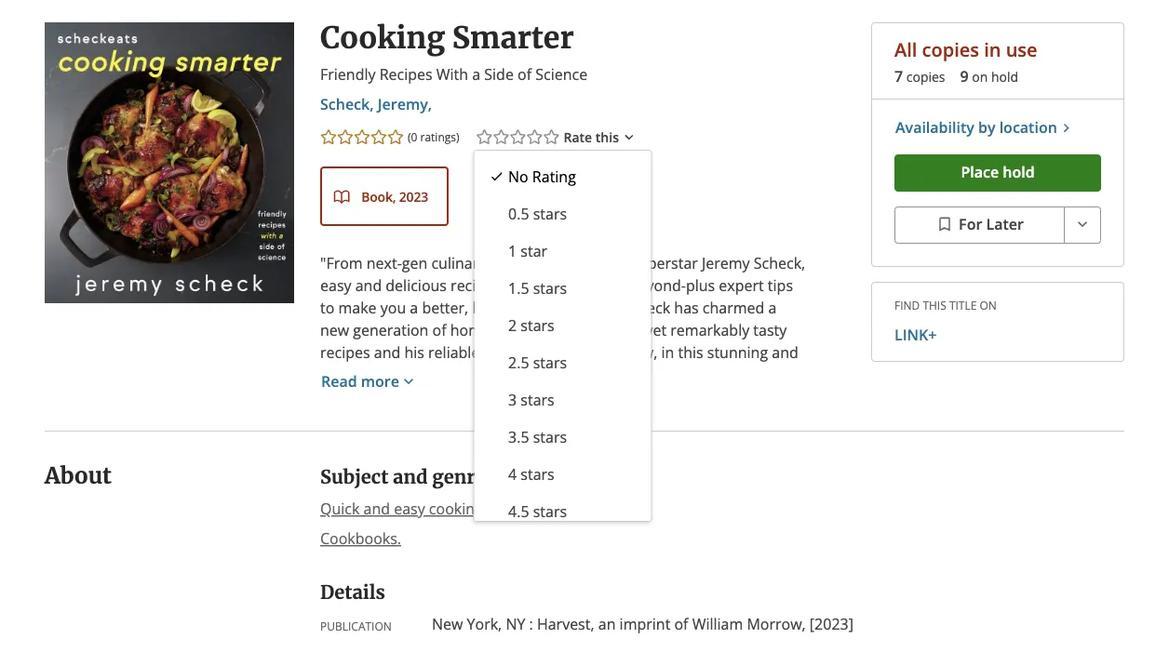 Task type: vqa. For each thing, say whether or not it's contained in the screenshot.
:
yes



Task type: locate. For each thing, give the bounding box(es) containing it.
with up 3
[[495, 365, 525, 385]]

cookbooks.
[[320, 529, 401, 549]]

0 vertical spatial make
[[338, 298, 377, 318]]

simple up 'how.'
[[596, 320, 642, 340]]

2 horizontal spatial jeremy
[[702, 253, 750, 273]]

are
[[620, 432, 643, 452], [320, 477, 343, 497]]

1 vertical spatial are
[[320, 477, 343, 497]]

1 horizontal spatial svg star outline image
[[386, 128, 405, 147]]

2 svg star outline image from the left
[[386, 128, 405, 147]]

1 horizontal spatial every
[[528, 276, 566, 296]]

of
[[518, 64, 532, 84], [433, 320, 447, 340], [627, 387, 641, 407], [583, 522, 597, 542], [675, 615, 689, 635], [615, 633, 629, 653]]

0 horizontal spatial jeremy
[[391, 387, 439, 407]]

2 make from the top
[[338, 566, 377, 586]]

1 vertical spatial copies
[[907, 68, 946, 86]]

svg chevron down image up understanding
[[399, 373, 418, 391]]

blocks
[[579, 387, 623, 407]]

svg star outline image down scheck, jeremy,
[[336, 128, 355, 147]]

copies inside the 7 copies
[[907, 68, 946, 86]]

the down butter
[[320, 611, 343, 631]]

every up 4
[[489, 432, 527, 452]]

1 vertical spatial make
[[338, 566, 377, 586]]

why up must-
[[630, 589, 658, 609]]

subject
[[320, 466, 389, 489]]

confidence
[[409, 432, 485, 452]]

1 vertical spatial you
[[676, 566, 701, 586]]

svg chevron right image
[[1058, 119, 1075, 137]]

the down the chicken.
[[542, 633, 565, 653]]

to left get
[[505, 544, 519, 564]]

( 0 ratings )
[[408, 130, 460, 145]]

use up mixer-
[[365, 454, 390, 475]]

0 vertical spatial copies
[[922, 37, 980, 62]]

recipe
[[528, 410, 571, 430]]

0 vertical spatial easy
[[320, 276, 352, 296]]

details
[[320, 582, 385, 605]]

0 horizontal spatial scheck,
[[320, 94, 374, 114]]

0 horizontal spatial your
[[384, 589, 416, 609]]

culinary right gen
[[432, 253, 486, 273]]

why down shares
[[484, 410, 512, 430]]

1 vertical spatial culinary
[[484, 343, 539, 363]]

1.5 stars
[[508, 279, 567, 299]]

0 horizontal spatial easy
[[320, 276, 352, 296]]

scheck, down friendly
[[320, 94, 374, 114]]

literacy:
[[320, 410, 374, 430]]

hold right 9
[[992, 68, 1019, 86]]

tiktok
[[583, 253, 628, 273]]

available
[[723, 477, 784, 497]]

as
[[452, 544, 468, 564]]

how right as
[[471, 544, 501, 564]]

chicken.
[[511, 611, 568, 631]]

scheck, up tips
[[754, 253, 806, 273]]

home
[[450, 320, 491, 340]]

such
[[416, 544, 448, 564]]

easy up offer
[[394, 499, 425, 519]]

stars for 2 stars
[[520, 316, 554, 336]]

why down creamy on the bottom right of the page
[[644, 566, 672, 586]]

0 vertical spatial hold
[[992, 68, 1019, 86]]

1 horizontal spatial jeremy
[[571, 298, 619, 318]]

0 vertical spatial recipes
[[380, 64, 433, 84]]

next-
[[367, 253, 402, 273]]

can
[[474, 633, 499, 653]]

2 your from the left
[[496, 589, 528, 609]]

jeremy down day
[[571, 298, 619, 318]]

svg star outline image
[[319, 128, 338, 147], [353, 128, 372, 147], [370, 128, 388, 147], [475, 128, 494, 147], [492, 128, 511, 147], [509, 128, 528, 147], [526, 128, 544, 147], [542, 128, 561, 147]]

read more
[[321, 372, 399, 392]]

1 vertical spatial use
[[365, 454, 390, 475]]

9
[[961, 66, 969, 86]]

with down the cook. on the left of page
[[538, 320, 568, 340]]

svg chevron down image inside rate this dropdown button
[[621, 128, 638, 147]]

in up "9 on hold"
[[984, 37, 1001, 62]]

in up roast
[[479, 589, 492, 609]]

a left little
[[662, 589, 671, 609]]

day.
[[530, 432, 559, 452]]

0 horizontal spatial svg star outline image
[[336, 128, 355, 147]]

0 horizontal spatial every
[[489, 432, 527, 452]]

primers
[[729, 499, 783, 519]]

0 horizontal spatial his
[[405, 343, 425, 363]]

ingredients
[[394, 454, 472, 475]]

you up generation
[[381, 298, 406, 318]]

recipes up personal
[[320, 343, 370, 363]]

recipes down works
[[563, 432, 616, 452]]

4.5 stars
[[508, 502, 567, 522]]

of right side on the top of the page
[[518, 64, 532, 84]]

stars for 4 stars
[[520, 465, 554, 485]]

1 vertical spatial hold
[[1003, 162, 1035, 182]]

make
[[338, 298, 377, 318], [338, 566, 377, 586]]

expert
[[719, 276, 764, 296]]

every up the cook. on the left of page
[[528, 276, 566, 296]]

your down leftover on the bottom left of the page
[[384, 589, 416, 609]]

0 horizontal spatial use
[[365, 454, 390, 475]]

science
[[536, 64, 588, 84]]

about
[[45, 462, 112, 490]]

later
[[986, 214, 1024, 234]]

copies for all
[[922, 37, 980, 62]]

publication
[[320, 619, 392, 634]]

1 vertical spatial his
[[405, 343, 425, 363]]

copies
[[922, 37, 980, 62], [907, 68, 946, 86]]

use up "9 on hold"
[[1006, 37, 1038, 62]]

0 vertical spatial scheck,
[[320, 94, 374, 114]]

0 horizontal spatial svg chevron down image
[[399, 373, 418, 391]]

guidance,
[[320, 387, 387, 407]]

facts,
[[375, 544, 412, 564]]

yet
[[646, 320, 667, 340]]

kitchen down 4 stars button
[[542, 499, 593, 519]]

cooking.
[[429, 499, 487, 519]]

shares
[[443, 387, 489, 407]]

0 vertical spatial culinary
[[432, 253, 486, 273]]

2 vertical spatial jeremy
[[391, 387, 439, 407]]

plus
[[686, 276, 715, 296]]

to
[[320, 298, 335, 318], [320, 432, 335, 452], [713, 432, 728, 452], [505, 544, 519, 564], [320, 566, 335, 586], [393, 611, 408, 631]]

make down science
[[338, 566, 377, 586]]

his up book
[[405, 343, 425, 363]]

are up example,
[[620, 432, 643, 452]]

0 horizontal spatial recipes
[[380, 64, 433, 84]]

culinary down cooks
[[484, 343, 539, 363]]

2 stars
[[508, 316, 554, 336]]

0 vertical spatial every
[[528, 276, 566, 296]]

0 vertical spatial simple
[[596, 320, 642, 340]]

with up basics
[[572, 611, 604, 631]]

need
[[705, 566, 740, 586]]

jeremy down book
[[391, 387, 439, 407]]

2 horizontal spatial svg chevron down image
[[1074, 215, 1092, 234]]

easy inside "from next-gen culinary phenom and tiktok superstar jeremy scheck, easy and delicious recipes for every day and beyond-plus expert tips to make you a better, happier cook. jeremy scheck has charmed a new generation of home cooks with his simple yet remarkably tasty recipes and his reliable culinary know-how. now, in this stunning and personal book brimming with approachable recipes and step-by-step guidance, jeremy shares the building blocks of what he calls culinary literacy: understanding why a recipe works and empowering readers to cook with confidence every day. recipes are designed to minimize single-use ingredients and equipment (for example, all baking recipes are no-mixer-required), encouraging versatility with easily available essentials and jeremy's favorite kitchen staples. invaluable primers throughout offer simple explanations of age-old techniques and food science facts, such as how to get the perfect creamy pasta sauce, how to make leftover veggie soup without a recipe, why you need brown butter in your life (and in your cookies!), and why a little sweetness is the secret to the best roast chicken. with this must-have kitchen companion, everyone can learn the basics of c
[[320, 276, 352, 296]]

encouraging
[[487, 477, 573, 497]]

example,
[[615, 454, 678, 475]]

svg star outline image
[[336, 128, 355, 147], [386, 128, 405, 147]]

kitchen
[[542, 499, 593, 519], [714, 611, 765, 631]]

staples.
[[597, 499, 650, 519]]

1 svg star outline image from the left
[[319, 128, 338, 147]]

in down yet on the right
[[662, 343, 674, 363]]

harvest,
[[537, 615, 595, 635]]

7 svg star outline image from the left
[[526, 128, 544, 147]]

1 vertical spatial easy
[[394, 499, 425, 519]]

copies up 9
[[922, 37, 980, 62]]

culinary up readers
[[738, 387, 793, 407]]

kitchen down sweetness on the right bottom of the page
[[714, 611, 765, 631]]

1 horizontal spatial recipes
[[563, 432, 616, 452]]

1 horizontal spatial kitchen
[[714, 611, 765, 631]]

(
[[408, 130, 411, 145]]

4 stars
[[508, 465, 554, 485]]

creamy
[[629, 544, 680, 564]]

1 horizontal spatial how
[[773, 544, 803, 564]]

1.5 stars button
[[474, 270, 651, 307]]

1 horizontal spatial simple
[[596, 320, 642, 340]]

star
[[520, 241, 547, 261]]

cooking smarter friendly recipes with a side of science
[[320, 19, 588, 84]]

are up quick
[[320, 477, 343, 497]]

of right basics
[[615, 633, 629, 653]]

a left side on the top of the page
[[472, 64, 481, 84]]

recipes up jeremy,
[[380, 64, 433, 84]]

simple up as
[[441, 522, 487, 542]]

readers
[[742, 410, 795, 430]]

of down little
[[675, 615, 689, 635]]

easily
[[681, 477, 719, 497]]

1 vertical spatial recipes
[[563, 432, 616, 452]]

7 copies
[[895, 66, 946, 86]]

step
[[769, 365, 798, 385]]

book
[[385, 365, 420, 385]]

equipment
[[506, 454, 582, 475]]

the
[[493, 387, 516, 407], [549, 544, 571, 564], [320, 611, 343, 631], [411, 611, 434, 631], [542, 633, 565, 653]]

roast
[[472, 611, 508, 631]]

jeremy up expert
[[702, 253, 750, 273]]

copies right the 7
[[907, 68, 946, 86]]

2 vertical spatial svg chevron down image
[[399, 373, 418, 391]]

0 horizontal spatial with
[[436, 64, 468, 84]]

hold right place
[[1003, 162, 1035, 182]]

a down perfect
[[581, 566, 589, 586]]

an
[[598, 615, 616, 635]]

1 horizontal spatial you
[[676, 566, 701, 586]]

1 horizontal spatial your
[[496, 589, 528, 609]]

1 vertical spatial simple
[[441, 522, 487, 542]]

with left side on the top of the page
[[436, 64, 468, 84]]

1 horizontal spatial his
[[572, 320, 592, 340]]

on right title
[[980, 297, 997, 313]]

mixer-
[[370, 477, 414, 497]]

0 vertical spatial with
[[436, 64, 468, 84]]

a left recipe
[[516, 410, 524, 430]]

quick
[[320, 499, 360, 519]]

generation
[[353, 320, 429, 340]]

4 svg star outline image from the left
[[475, 128, 494, 147]]

for later
[[959, 214, 1024, 234]]

svg chevron down image right later
[[1074, 215, 1092, 234]]

1 vertical spatial svg chevron down image
[[1074, 215, 1092, 234]]

1 horizontal spatial with
[[572, 611, 604, 631]]

2 vertical spatial culinary
[[738, 387, 793, 407]]

0 horizontal spatial are
[[320, 477, 343, 497]]

you up little
[[676, 566, 701, 586]]

on right 9
[[972, 68, 988, 86]]

1 vertical spatial scheck,
[[754, 253, 806, 273]]

0 horizontal spatial how
[[471, 544, 501, 564]]

side
[[484, 64, 514, 84]]

1 horizontal spatial svg chevron down image
[[621, 128, 638, 147]]

svg chevron down image right rate this
[[621, 128, 638, 147]]

0 vertical spatial kitchen
[[542, 499, 593, 519]]

the down 2.5
[[493, 387, 516, 407]]

place hold button
[[895, 154, 1102, 192]]

1 horizontal spatial use
[[1006, 37, 1038, 62]]

0 vertical spatial are
[[620, 432, 643, 452]]

0
[[411, 130, 418, 145]]

svg chevron down image inside read more dropdown button
[[399, 373, 418, 391]]

1 vertical spatial with
[[572, 611, 604, 631]]

this right the "rate"
[[596, 129, 619, 146]]

this down remarkably
[[678, 343, 704, 363]]

your down soup
[[496, 589, 528, 609]]

easy down the "from
[[320, 276, 352, 296]]

of left what
[[627, 387, 641, 407]]

2
[[508, 316, 516, 336]]

baking
[[701, 454, 748, 475]]

new
[[432, 615, 463, 635]]

0 vertical spatial svg chevron down image
[[621, 128, 638, 147]]

svg chevron down image
[[621, 128, 638, 147], [1074, 215, 1092, 234], [399, 373, 418, 391]]

0 horizontal spatial you
[[381, 298, 406, 318]]

how down food
[[773, 544, 803, 564]]

svg star outline image left ( on the left of the page
[[386, 128, 405, 147]]

make up "new"
[[338, 298, 377, 318]]

the up without
[[549, 544, 571, 564]]

1 horizontal spatial scheck,
[[754, 253, 806, 273]]

jeremy,
[[378, 94, 432, 114]]

0 vertical spatial on
[[972, 68, 988, 86]]

scheck,
[[320, 94, 374, 114], [754, 253, 806, 273]]

with
[[436, 64, 468, 84], [572, 611, 604, 631]]

every
[[528, 276, 566, 296], [489, 432, 527, 452]]

to up single-
[[320, 432, 335, 452]]

0 vertical spatial why
[[484, 410, 512, 430]]

0 horizontal spatial simple
[[441, 522, 487, 542]]

the down life
[[411, 611, 434, 631]]

his up "know-"
[[572, 320, 592, 340]]

leftover
[[381, 566, 434, 586]]

3.5 stars
[[508, 427, 567, 448]]

explanations
[[491, 522, 580, 542]]

stars for 0.5 stars
[[533, 204, 567, 224]]

friendly
[[320, 64, 376, 84]]



Task type: describe. For each thing, give the bounding box(es) containing it.
works
[[575, 410, 616, 430]]

recipes inside cooking smarter friendly recipes with a side of science
[[380, 64, 433, 84]]

)
[[456, 130, 460, 145]]

cook.
[[530, 298, 567, 318]]

1 vertical spatial jeremy
[[571, 298, 619, 318]]

link+ link
[[895, 324, 1102, 346]]

4.5 stars button
[[474, 494, 651, 531]]

availability by location
[[896, 117, 1058, 137]]

quick and easy cooking. link
[[320, 498, 487, 521]]

read
[[321, 372, 357, 392]]

scheck, inside "from next-gen culinary phenom and tiktok superstar jeremy scheck, easy and delicious recipes for every day and beyond-plus expert tips to make you a better, happier cook. jeremy scheck has charmed a new generation of home cooks with his simple yet remarkably tasty recipes and his reliable culinary know-how. now, in this stunning and personal book brimming with approachable recipes and step-by-step guidance, jeremy shares the building blocks of what he calls culinary literacy: understanding why a recipe works and empowering readers to cook with confidence every day. recipes are designed to minimize single-use ingredients and equipment (for example, all baking recipes are no-mixer-required), encouraging versatility with easily available essentials and jeremy's favorite kitchen staples. invaluable primers throughout offer simple explanations of age-old techniques and food science facts, such as how to get the perfect creamy pasta sauce, how to make leftover veggie soup without a recipe, why you need brown butter in your life (and in your cookies!), and why a little sweetness is the secret to the best roast chicken. with this must-have kitchen companion, everyone can learn the basics of c
[[754, 253, 806, 273]]

7
[[895, 66, 903, 86]]

of down 'better,'
[[433, 320, 447, 340]]

genre
[[432, 466, 486, 489]]

1 vertical spatial why
[[644, 566, 672, 586]]

1 vertical spatial on
[[980, 297, 997, 313]]

1 your from the left
[[384, 589, 416, 609]]

location
[[1000, 117, 1058, 137]]

stars for 1.5 stars
[[533, 279, 567, 299]]

svg chevron down image for read more dropdown button on the left of page
[[399, 373, 418, 391]]

2.5 stars button
[[474, 345, 651, 382]]

subject and genre
[[320, 466, 486, 489]]

to up the baking
[[713, 432, 728, 452]]

book
[[361, 188, 393, 206]]

2023
[[399, 188, 428, 206]]

morrow,
[[747, 615, 806, 635]]

svg shelves outline image
[[936, 215, 955, 234]]

0 vertical spatial his
[[572, 320, 592, 340]]

cook
[[338, 432, 371, 452]]

everyone
[[406, 633, 471, 653]]

0 vertical spatial jeremy
[[702, 253, 750, 273]]

stars for 3.5 stars
[[533, 427, 567, 448]]

:
[[529, 615, 533, 635]]

1 horizontal spatial easy
[[394, 499, 425, 519]]

all copies in use
[[895, 37, 1038, 62]]

4.5
[[508, 502, 529, 522]]

throughout
[[320, 522, 400, 542]]

1 vertical spatial every
[[489, 432, 527, 452]]

learn
[[503, 633, 538, 653]]

this left must-
[[608, 611, 633, 631]]

ny
[[506, 615, 526, 635]]

0 vertical spatial use
[[1006, 37, 1038, 62]]

a inside cooking smarter friendly recipes with a side of science
[[472, 64, 481, 84]]

1 horizontal spatial are
[[620, 432, 643, 452]]

designed
[[647, 432, 710, 452]]

in up secret
[[368, 589, 380, 609]]

versatility
[[577, 477, 643, 497]]

book , 2023
[[361, 188, 428, 206]]

9 on hold
[[961, 66, 1019, 86]]

0.5
[[508, 204, 529, 224]]

8 svg star outline image from the left
[[542, 128, 561, 147]]

better,
[[422, 298, 469, 318]]

find this title on
[[895, 297, 997, 313]]

this right find
[[923, 297, 947, 313]]

calls
[[704, 387, 735, 407]]

rate this
[[564, 129, 619, 146]]

1 make from the top
[[338, 298, 377, 318]]

recipes up happier
[[451, 276, 501, 296]]

1 star button
[[474, 233, 651, 270]]

availability
[[896, 117, 975, 137]]

to up butter
[[320, 566, 335, 586]]

0 horizontal spatial kitchen
[[542, 499, 593, 519]]

tasty
[[754, 320, 787, 340]]

this inside dropdown button
[[596, 129, 619, 146]]

cookies!),
[[532, 589, 596, 609]]

2 how from the left
[[773, 544, 803, 564]]

cooking
[[320, 19, 445, 56]]

stunning
[[707, 343, 768, 363]]

place hold
[[961, 162, 1035, 182]]

svg chevron down image for rate this dropdown button
[[621, 128, 638, 147]]

1 vertical spatial kitchen
[[714, 611, 765, 631]]

happier
[[472, 298, 526, 318]]

1 svg star outline image from the left
[[336, 128, 355, 147]]

scheck
[[623, 298, 671, 318]]

beyond-
[[629, 276, 686, 296]]

sweetness
[[709, 589, 781, 609]]

veggie
[[438, 566, 482, 586]]

single-
[[320, 454, 365, 475]]

0 vertical spatial you
[[381, 298, 406, 318]]

with inside cooking smarter friendly recipes with a side of science
[[436, 64, 468, 84]]

2.5 stars
[[508, 353, 567, 373]]

stars for 4.5 stars
[[533, 502, 567, 522]]

hold inside "9 on hold"
[[992, 68, 1019, 86]]

3.5 stars button
[[474, 419, 651, 456]]

a down the delicious at the top
[[410, 298, 418, 318]]

recipes down minimize
[[752, 454, 801, 475]]

reliable
[[428, 343, 480, 363]]

stars for 2.5 stars
[[533, 353, 567, 373]]

perfect
[[575, 544, 625, 564]]

[2023]
[[810, 615, 854, 635]]

use inside "from next-gen culinary phenom and tiktok superstar jeremy scheck, easy and delicious recipes for every day and beyond-plus expert tips to make you a better, happier cook. jeremy scheck has charmed a new generation of home cooks with his simple yet remarkably tasty recipes and his reliable culinary know-how. now, in this stunning and personal book brimming with approachable recipes and step-by-step guidance, jeremy shares the building blocks of what he calls culinary literacy: understanding why a recipe works and empowering readers to cook with confidence every day. recipes are designed to minimize single-use ingredients and equipment (for example, all baking recipes are no-mixer-required), encouraging versatility with easily available essentials and jeremy's favorite kitchen staples. invaluable primers throughout offer simple explanations of age-old techniques and food science facts, such as how to get the perfect creamy pasta sauce, how to make leftover veggie soup without a recipe, why you need brown butter in your life (and in your cookies!), and why a little sweetness is the secret to the best roast chicken. with this must-have kitchen companion, everyone can learn the basics of c
[[365, 454, 390, 475]]

for
[[505, 276, 525, 296]]

life
[[420, 589, 441, 609]]

"from
[[320, 253, 363, 273]]

place
[[961, 162, 999, 182]]

favorite
[[485, 499, 538, 519]]

butter
[[320, 589, 364, 609]]

with down example,
[[647, 477, 677, 497]]

of up perfect
[[583, 522, 597, 542]]

cooks
[[495, 320, 535, 340]]

5 svg star outline image from the left
[[492, 128, 511, 147]]

hold inside place hold button
[[1003, 162, 1035, 182]]

1 how from the left
[[471, 544, 501, 564]]

stars for 3 stars
[[520, 390, 554, 410]]

with inside "from next-gen culinary phenom and tiktok superstar jeremy scheck, easy and delicious recipes for every day and beyond-plus expert tips to make you a better, happier cook. jeremy scheck has charmed a new generation of home cooks with his simple yet remarkably tasty recipes and his reliable culinary know-how. now, in this stunning and personal book brimming with approachable recipes and step-by-step guidance, jeremy shares the building blocks of what he calls culinary literacy: understanding why a recipe works and empowering readers to cook with confidence every day. recipes are designed to minimize single-use ingredients and equipment (for example, all baking recipes are no-mixer-required), encouraging versatility with easily available essentials and jeremy's favorite kitchen staples. invaluable primers throughout offer simple explanations of age-old techniques and food science facts, such as how to get the perfect creamy pasta sauce, how to make leftover veggie soup without a recipe, why you need brown butter in your life (and in your cookies!), and why a little sweetness is the secret to the best roast chicken. with this must-have kitchen companion, everyone can learn the basics of c
[[572, 611, 604, 631]]

to up "new"
[[320, 298, 335, 318]]

offer
[[403, 522, 437, 542]]

how.
[[585, 343, 618, 363]]

what
[[645, 387, 679, 407]]

with right cook
[[375, 432, 405, 452]]

2 svg star outline image from the left
[[353, 128, 372, 147]]

empowering
[[651, 410, 738, 430]]

3 svg star outline image from the left
[[370, 128, 388, 147]]

recipes inside "from next-gen culinary phenom and tiktok superstar jeremy scheck, easy and delicious recipes for every day and beyond-plus expert tips to make you a better, happier cook. jeremy scheck has charmed a new generation of home cooks with his simple yet remarkably tasty recipes and his reliable culinary know-how. now, in this stunning and personal book brimming with approachable recipes and step-by-step guidance, jeremy shares the building blocks of what he calls culinary literacy: understanding why a recipe works and empowering readers to cook with confidence every day. recipes are designed to minimize single-use ingredients and equipment (for example, all baking recipes are no-mixer-required), encouraging versatility with easily available essentials and jeremy's favorite kitchen staples. invaluable primers throughout offer simple explanations of age-old techniques and food science facts, such as how to get the perfect creamy pasta sauce, how to make leftover veggie soup without a recipe, why you need brown butter in your life (and in your cookies!), and why a little sweetness is the secret to the best roast chicken. with this must-have kitchen companion, everyone can learn the basics of c
[[563, 432, 616, 452]]

copies for 7
[[907, 68, 946, 86]]

food
[[767, 522, 799, 542]]

recipes up what
[[628, 365, 678, 385]]

a up 'tasty'
[[769, 298, 777, 318]]

personal
[[320, 365, 381, 385]]

all
[[682, 454, 698, 475]]

more
[[361, 372, 399, 392]]

6 svg star outline image from the left
[[509, 128, 528, 147]]

of inside cooking smarter friendly recipes with a side of science
[[518, 64, 532, 84]]

required),
[[414, 477, 483, 497]]

by
[[979, 117, 996, 137]]

rate
[[564, 129, 592, 146]]

on inside "9 on hold"
[[972, 68, 988, 86]]

understanding
[[378, 410, 480, 430]]

"from next-gen culinary phenom and tiktok superstar jeremy scheck, easy and delicious recipes for every day and beyond-plus expert tips to make you a better, happier cook. jeremy scheck has charmed a new generation of home cooks with his simple yet remarkably tasty recipes and his reliable culinary know-how. now, in this stunning and personal book brimming with approachable recipes and step-by-step guidance, jeremy shares the building blocks of what he calls culinary literacy: understanding why a recipe works and empowering readers to cook with confidence every day. recipes are designed to minimize single-use ingredients and equipment (for example, all baking recipes are no-mixer-required), encouraging versatility with easily available essentials and jeremy's favorite kitchen staples. invaluable primers throughout offer simple explanations of age-old techniques and food science facts, such as how to get the perfect creamy pasta sauce, how to make leftover veggie soup without a recipe, why you need brown butter in your life (and in your cookies!), and why a little sweetness is the secret to the best roast chicken. with this must-have kitchen companion, everyone can learn the basics of c
[[320, 253, 806, 653]]

svg book image
[[333, 189, 350, 206]]

2 vertical spatial why
[[630, 589, 658, 609]]

to right secret
[[393, 611, 408, 631]]



